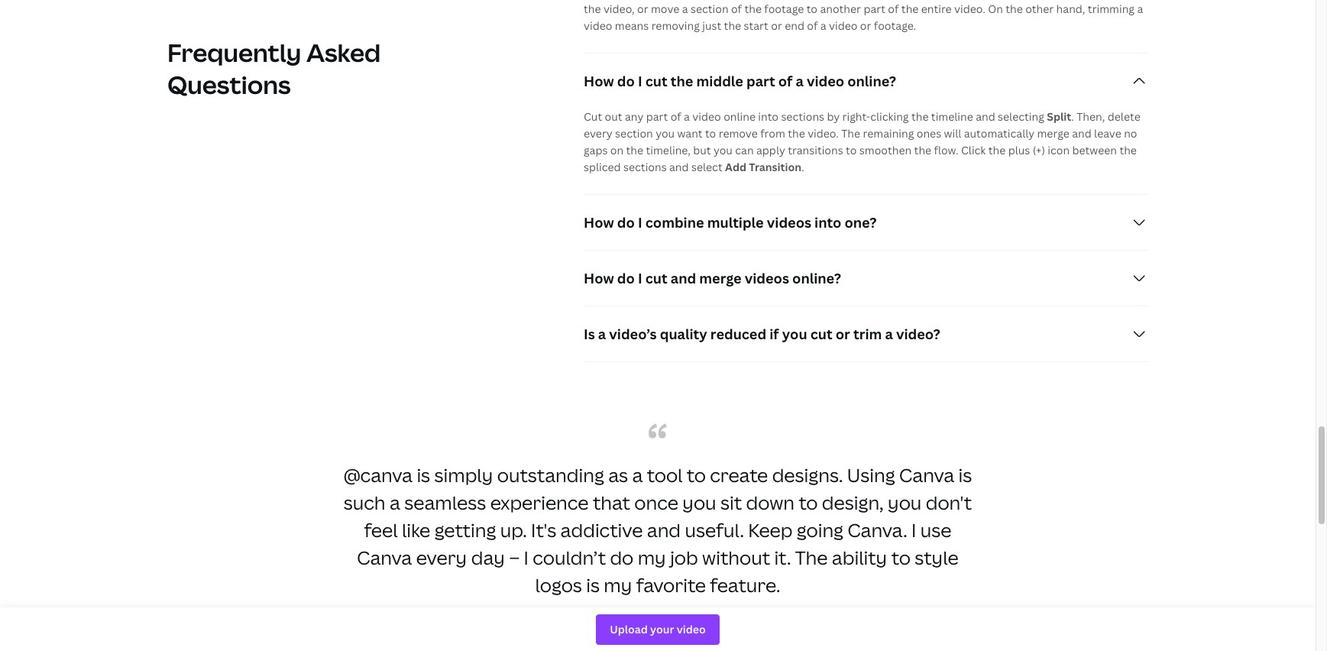 Task type: locate. For each thing, give the bounding box(es) containing it.
and up quality
[[671, 269, 697, 288]]

to right tool
[[687, 463, 706, 488]]

merge down the how do i combine multiple videos into one? in the top of the page
[[700, 269, 742, 288]]

1 horizontal spatial every
[[584, 126, 613, 141]]

into left one?
[[815, 214, 842, 232]]

0 vertical spatial how
[[584, 72, 614, 90]]

the down section
[[627, 143, 644, 158]]

to
[[706, 126, 717, 141], [846, 143, 857, 158], [687, 463, 706, 488], [799, 490, 818, 516], [892, 545, 911, 571]]

1 vertical spatial the
[[796, 545, 828, 571]]

how
[[584, 72, 614, 90], [584, 214, 614, 232], [584, 269, 614, 288]]

cut
[[646, 72, 668, 90], [646, 269, 668, 288], [811, 325, 833, 344]]

1 horizontal spatial of
[[779, 72, 793, 90]]

0 vertical spatial into
[[759, 110, 779, 124]]

timeline,
[[646, 143, 691, 158]]

video up the cut out any part of a video online into sections by right-clicking the timeline and selecting split
[[807, 72, 845, 90]]

trim
[[854, 325, 882, 344]]

merge inside the . then, delete every section you want to remove from the video. the remaining ones will automatically merge and leave no gaps on the timeline, but you can apply transitions to smoothen the flow. click the plus (+) icon between the spliced sections and select
[[1038, 126, 1070, 141]]

0 vertical spatial the
[[842, 126, 861, 141]]

0 vertical spatial video
[[807, 72, 845, 90]]

couldn't
[[533, 545, 606, 571]]

use
[[921, 518, 952, 543]]

seamless
[[405, 490, 486, 516]]

you inside dropdown button
[[783, 325, 808, 344]]

0 horizontal spatial online?
[[793, 269, 842, 288]]

part right middle
[[747, 72, 776, 90]]

. left then,
[[1072, 110, 1075, 124]]

clicking
[[871, 110, 909, 124]]

0 horizontal spatial the
[[796, 545, 828, 571]]

video
[[807, 72, 845, 90], [693, 110, 721, 124]]

canva up "don't"
[[900, 463, 955, 488]]

my
[[638, 545, 666, 571], [604, 573, 633, 598]]

1 vertical spatial online?
[[793, 269, 842, 288]]

cut left the or
[[811, 325, 833, 344]]

do
[[618, 72, 635, 90], [618, 214, 635, 232], [618, 269, 635, 288], [610, 545, 634, 571]]

i left the combine
[[638, 214, 643, 232]]

every
[[584, 126, 613, 141], [416, 545, 467, 571]]

1 how from the top
[[584, 72, 614, 90]]

online? up the or
[[793, 269, 842, 288]]

online? up the right-
[[848, 72, 897, 90]]

. then, delete every section you want to remove from the video. the remaining ones will automatically merge and leave no gaps on the timeline, but you can apply transitions to smoothen the flow. click the plus (+) icon between the spliced sections and select
[[584, 110, 1141, 175]]

feel
[[364, 518, 398, 543]]

1 horizontal spatial sections
[[782, 110, 825, 124]]

1 horizontal spatial into
[[815, 214, 842, 232]]

i left use
[[912, 518, 917, 543]]

1 horizontal spatial part
[[747, 72, 776, 90]]

how do i cut and merge videos online?
[[584, 269, 842, 288]]

of up from
[[779, 72, 793, 90]]

1 horizontal spatial online?
[[848, 72, 897, 90]]

multiple
[[708, 214, 764, 232]]

0 horizontal spatial of
[[671, 110, 682, 124]]

addictive
[[561, 518, 643, 543]]

0 vertical spatial every
[[584, 126, 613, 141]]

0 horizontal spatial part
[[646, 110, 668, 124]]

the down the right-
[[842, 126, 861, 141]]

the down 'ones'
[[915, 143, 932, 158]]

videos up is a video's quality reduced if you cut or trim a video?
[[745, 269, 790, 288]]

.
[[1072, 110, 1075, 124], [802, 160, 805, 175]]

the right it.
[[796, 545, 828, 571]]

is
[[584, 325, 595, 344]]

without
[[703, 545, 771, 571]]

and down timeline,
[[670, 160, 689, 175]]

do down addictive
[[610, 545, 634, 571]]

0 vertical spatial canva
[[900, 463, 955, 488]]

the right from
[[788, 126, 806, 141]]

video up want
[[693, 110, 721, 124]]

0 horizontal spatial my
[[604, 573, 633, 598]]

videos
[[767, 214, 812, 232], [745, 269, 790, 288]]

0 vertical spatial .
[[1072, 110, 1075, 124]]

icon
[[1048, 143, 1070, 158]]

job
[[671, 545, 699, 571]]

no
[[1125, 126, 1138, 141]]

a up the cut out any part of a video online into sections by right-clicking the timeline and selecting split
[[796, 72, 804, 90]]

1 horizontal spatial merge
[[1038, 126, 1070, 141]]

you
[[656, 126, 675, 141], [714, 143, 733, 158], [783, 325, 808, 344], [683, 490, 717, 516], [888, 490, 922, 516]]

how for how do i cut the middle part of a video online?
[[584, 72, 614, 90]]

do inside @canva is simply outstanding as a tool to create designs. using canva is such a seamless experience that once you sit down to design, you don't feel like getting up. it's addictive and useful. keep going canva. i use canva every day – i couldn't do my job without it. the ability to style logos is my favorite feature.
[[610, 545, 634, 571]]

@canva
[[344, 463, 413, 488]]

do for how do i combine multiple videos into one?
[[618, 214, 635, 232]]

and down once
[[647, 518, 681, 543]]

1 vertical spatial of
[[671, 110, 682, 124]]

. down transitions
[[802, 160, 805, 175]]

i up video's on the left of page
[[638, 269, 643, 288]]

i for and
[[638, 269, 643, 288]]

online?
[[848, 72, 897, 90], [793, 269, 842, 288]]

3 how from the top
[[584, 269, 614, 288]]

1 vertical spatial how
[[584, 214, 614, 232]]

do left the combine
[[618, 214, 635, 232]]

every up gaps
[[584, 126, 613, 141]]

sections up video.
[[782, 110, 825, 124]]

i for the
[[638, 72, 643, 90]]

how up cut
[[584, 72, 614, 90]]

part right any
[[646, 110, 668, 124]]

online
[[724, 110, 756, 124]]

style
[[915, 545, 959, 571]]

0 vertical spatial part
[[747, 72, 776, 90]]

section
[[615, 126, 653, 141]]

how do i cut the middle part of a video online?
[[584, 72, 897, 90]]

every down getting
[[416, 545, 467, 571]]

0 horizontal spatial video
[[693, 110, 721, 124]]

canva down feel at the left of page
[[357, 545, 412, 571]]

by
[[827, 110, 840, 124]]

1 horizontal spatial video
[[807, 72, 845, 90]]

2 vertical spatial how
[[584, 269, 614, 288]]

1 horizontal spatial .
[[1072, 110, 1075, 124]]

0 horizontal spatial into
[[759, 110, 779, 124]]

is up "don't"
[[959, 463, 973, 488]]

my left favorite
[[604, 573, 633, 598]]

video?
[[897, 325, 941, 344]]

1 vertical spatial part
[[646, 110, 668, 124]]

1 vertical spatial canva
[[357, 545, 412, 571]]

0 vertical spatial merge
[[1038, 126, 1070, 141]]

1 horizontal spatial canva
[[900, 463, 955, 488]]

i right –
[[524, 545, 529, 571]]

how do i combine multiple videos into one? button
[[584, 195, 1149, 250]]

0 vertical spatial online?
[[848, 72, 897, 90]]

0 horizontal spatial every
[[416, 545, 467, 571]]

1 vertical spatial into
[[815, 214, 842, 232]]

1 horizontal spatial is
[[587, 573, 600, 598]]

video inside dropdown button
[[807, 72, 845, 90]]

@navneet4
[[628, 619, 688, 633]]

how do i cut and merge videos online? button
[[584, 251, 1149, 306]]

keep
[[749, 518, 793, 543]]

is right logos
[[587, 573, 600, 598]]

to left style
[[892, 545, 911, 571]]

can
[[736, 143, 754, 158]]

do up any
[[618, 72, 635, 90]]

remove
[[719, 126, 758, 141]]

the left middle
[[671, 72, 694, 90]]

from
[[761, 126, 786, 141]]

it.
[[775, 545, 792, 571]]

tool
[[647, 463, 683, 488]]

1 horizontal spatial my
[[638, 545, 666, 571]]

smoothen
[[860, 143, 912, 158]]

cut inside dropdown button
[[811, 325, 833, 344]]

0 vertical spatial my
[[638, 545, 666, 571]]

videos right multiple
[[767, 214, 812, 232]]

do up video's on the left of page
[[618, 269, 635, 288]]

i up any
[[638, 72, 643, 90]]

a
[[796, 72, 804, 90], [684, 110, 690, 124], [598, 325, 606, 344], [886, 325, 894, 344], [633, 463, 643, 488], [390, 490, 400, 516]]

and up automatically
[[976, 110, 996, 124]]

1 vertical spatial merge
[[700, 269, 742, 288]]

into up from
[[759, 110, 779, 124]]

how up is
[[584, 269, 614, 288]]

any
[[625, 110, 644, 124]]

sections inside the . then, delete every section you want to remove from the video. the remaining ones will automatically merge and leave no gaps on the timeline, but you can apply transitions to smoothen the flow. click the plus (+) icon between the spliced sections and select
[[624, 160, 667, 175]]

of up want
[[671, 110, 682, 124]]

i
[[638, 72, 643, 90], [638, 214, 643, 232], [638, 269, 643, 288], [912, 518, 917, 543], [524, 545, 529, 571]]

sections down timeline,
[[624, 160, 667, 175]]

selecting
[[998, 110, 1045, 124]]

2 vertical spatial cut
[[811, 325, 833, 344]]

cut up section
[[646, 72, 668, 90]]

canva
[[900, 463, 955, 488], [357, 545, 412, 571]]

up.
[[500, 518, 527, 543]]

video's
[[610, 325, 657, 344]]

leave
[[1095, 126, 1122, 141]]

0 vertical spatial of
[[779, 72, 793, 90]]

how for how do i cut and merge videos online?
[[584, 269, 614, 288]]

click
[[962, 143, 986, 158]]

going
[[797, 518, 844, 543]]

cut down the combine
[[646, 269, 668, 288]]

–
[[509, 545, 520, 571]]

1 vertical spatial .
[[802, 160, 805, 175]]

as
[[609, 463, 628, 488]]

merge up icon
[[1038, 126, 1070, 141]]

how down spliced on the top of the page
[[584, 214, 614, 232]]

the
[[671, 72, 694, 90], [912, 110, 929, 124], [788, 126, 806, 141], [627, 143, 644, 158], [915, 143, 932, 158], [989, 143, 1006, 158], [1120, 143, 1137, 158]]

cut
[[584, 110, 603, 124]]

and down then,
[[1073, 126, 1092, 141]]

will
[[945, 126, 962, 141]]

1 horizontal spatial the
[[842, 126, 861, 141]]

@canva is simply outstanding as a tool to create designs. using canva is such a seamless experience that once you sit down to design, you don't feel like getting up. it's addictive and useful. keep going canva. i use canva every day – i couldn't do my job without it. the ability to style logos is my favorite feature.
[[344, 463, 973, 598]]

want
[[678, 126, 703, 141]]

1 vertical spatial sections
[[624, 160, 667, 175]]

my left job
[[638, 545, 666, 571]]

1 vertical spatial cut
[[646, 269, 668, 288]]

cut for the
[[646, 72, 668, 90]]

0 vertical spatial cut
[[646, 72, 668, 90]]

2 how from the top
[[584, 214, 614, 232]]

is up seamless
[[417, 463, 430, 488]]

middle
[[697, 72, 744, 90]]

timeline
[[932, 110, 974, 124]]

the down automatically
[[989, 143, 1006, 158]]

the
[[842, 126, 861, 141], [796, 545, 828, 571]]

1 vertical spatial every
[[416, 545, 467, 571]]

spliced
[[584, 160, 621, 175]]

0 horizontal spatial sections
[[624, 160, 667, 175]]

1 vertical spatial my
[[604, 573, 633, 598]]

you right if on the right of page
[[783, 325, 808, 344]]

0 horizontal spatial merge
[[700, 269, 742, 288]]



Task type: describe. For each thing, give the bounding box(es) containing it.
but
[[694, 143, 711, 158]]

outstanding
[[497, 463, 605, 488]]

and inside @canva is simply outstanding as a tool to create designs. using canva is such a seamless experience that once you sit down to design, you don't feel like getting up. it's addictive and useful. keep going canva. i use canva every day – i couldn't do my job without it. the ability to style logos is my favorite feature.
[[647, 518, 681, 543]]

gaps
[[584, 143, 608, 158]]

0 horizontal spatial is
[[417, 463, 430, 488]]

it's
[[531, 518, 557, 543]]

add transition .
[[726, 160, 805, 175]]

split
[[1048, 110, 1072, 124]]

i for multiple
[[638, 214, 643, 232]]

you up useful.
[[683, 490, 717, 516]]

flow.
[[935, 143, 959, 158]]

a right is
[[598, 325, 606, 344]]

0 horizontal spatial .
[[802, 160, 805, 175]]

transition
[[749, 160, 802, 175]]

0 vertical spatial sections
[[782, 110, 825, 124]]

video.
[[808, 126, 839, 141]]

into inside how do i combine multiple videos into one? dropdown button
[[815, 214, 842, 232]]

every inside @canva is simply outstanding as a tool to create designs. using canva is such a seamless experience that once you sit down to design, you don't feel like getting up. it's addictive and useful. keep going canva. i use canva every day – i couldn't do my job without it. the ability to style logos is my favorite feature.
[[416, 545, 467, 571]]

transitions
[[788, 143, 844, 158]]

every inside the . then, delete every section you want to remove from the video. the remaining ones will automatically merge and leave no gaps on the timeline, but you can apply transitions to smoothen the flow. click the plus (+) icon between the spliced sections and select
[[584, 126, 613, 141]]

cut for and
[[646, 269, 668, 288]]

logos
[[536, 573, 582, 598]]

asked
[[306, 36, 381, 69]]

plus
[[1009, 143, 1031, 158]]

quotation mark image
[[649, 424, 667, 439]]

select
[[692, 160, 723, 175]]

to down the right-
[[846, 143, 857, 158]]

to down the designs.
[[799, 490, 818, 516]]

how do i cut the middle part of a video online? button
[[584, 54, 1149, 109]]

canva.
[[848, 518, 908, 543]]

you up timeline,
[[656, 126, 675, 141]]

between
[[1073, 143, 1118, 158]]

is a video's quality reduced if you cut or trim a video? button
[[584, 307, 1149, 362]]

using
[[848, 463, 896, 488]]

you right the 'but'
[[714, 143, 733, 158]]

down
[[746, 490, 795, 516]]

such
[[344, 490, 386, 516]]

design,
[[822, 490, 884, 516]]

0 vertical spatial videos
[[767, 214, 812, 232]]

how do i combine multiple videos into one?
[[584, 214, 877, 232]]

(+)
[[1033, 143, 1046, 158]]

out
[[605, 110, 623, 124]]

combine
[[646, 214, 705, 232]]

experience
[[490, 490, 589, 516]]

then,
[[1077, 110, 1106, 124]]

reduced
[[711, 325, 767, 344]]

quality
[[660, 325, 708, 344]]

do for how do i cut the middle part of a video online?
[[618, 72, 635, 90]]

if
[[770, 325, 779, 344]]

don't
[[926, 490, 973, 516]]

a right such
[[390, 490, 400, 516]]

to up the 'but'
[[706, 126, 717, 141]]

2 horizontal spatial is
[[959, 463, 973, 488]]

merge inside how do i cut and merge videos online? dropdown button
[[700, 269, 742, 288]]

frequently asked questions
[[167, 36, 381, 101]]

one?
[[845, 214, 877, 232]]

useful.
[[685, 518, 745, 543]]

like
[[402, 518, 431, 543]]

is a video's quality reduced if you cut or trim a video?
[[584, 325, 941, 344]]

you up canva.
[[888, 490, 922, 516]]

cut out any part of a video online into sections by right-clicking the timeline and selecting split
[[584, 110, 1072, 124]]

remaining
[[863, 126, 915, 141]]

add
[[726, 160, 747, 175]]

delete
[[1108, 110, 1141, 124]]

the inside @canva is simply outstanding as a tool to create designs. using canva is such a seamless experience that once you sit down to design, you don't feel like getting up. it's addictive and useful. keep going canva. i use canva every day – i couldn't do my job without it. the ability to style logos is my favorite feature.
[[796, 545, 828, 571]]

sit
[[721, 490, 742, 516]]

simply
[[435, 463, 493, 488]]

0 horizontal spatial canva
[[357, 545, 412, 571]]

of inside dropdown button
[[779, 72, 793, 90]]

a up want
[[684, 110, 690, 124]]

feature.
[[710, 573, 781, 598]]

ability
[[832, 545, 888, 571]]

the up 'ones'
[[912, 110, 929, 124]]

how for how do i combine multiple videos into one?
[[584, 214, 614, 232]]

the inside the . then, delete every section you want to remove from the video. the remaining ones will automatically merge and leave no gaps on the timeline, but you can apply transitions to smoothen the flow. click the plus (+) icon between the spliced sections and select
[[842, 126, 861, 141]]

a right the trim at right
[[886, 325, 894, 344]]

create
[[710, 463, 768, 488]]

the down no
[[1120, 143, 1137, 158]]

part inside dropdown button
[[747, 72, 776, 90]]

do for how do i cut and merge videos online?
[[618, 269, 635, 288]]

favorite
[[637, 573, 706, 598]]

and inside how do i cut and merge videos online? dropdown button
[[671, 269, 697, 288]]

1 vertical spatial videos
[[745, 269, 790, 288]]

a right as
[[633, 463, 643, 488]]

day
[[471, 545, 505, 571]]

apply
[[757, 143, 786, 158]]

designs.
[[773, 463, 844, 488]]

getting
[[435, 518, 496, 543]]

the inside dropdown button
[[671, 72, 694, 90]]

1 vertical spatial video
[[693, 110, 721, 124]]

once
[[635, 490, 679, 516]]

automatically
[[964, 126, 1035, 141]]

that
[[593, 490, 631, 516]]

on
[[611, 143, 624, 158]]

questions
[[167, 68, 291, 101]]

or
[[836, 325, 851, 344]]

a inside dropdown button
[[796, 72, 804, 90]]

. inside the . then, delete every section you want to remove from the video. the remaining ones will automatically merge and leave no gaps on the timeline, but you can apply transitions to smoothen the flow. click the plus (+) icon between the spliced sections and select
[[1072, 110, 1075, 124]]



Task type: vqa. For each thing, say whether or not it's contained in the screenshot.
UPGRADE
no



